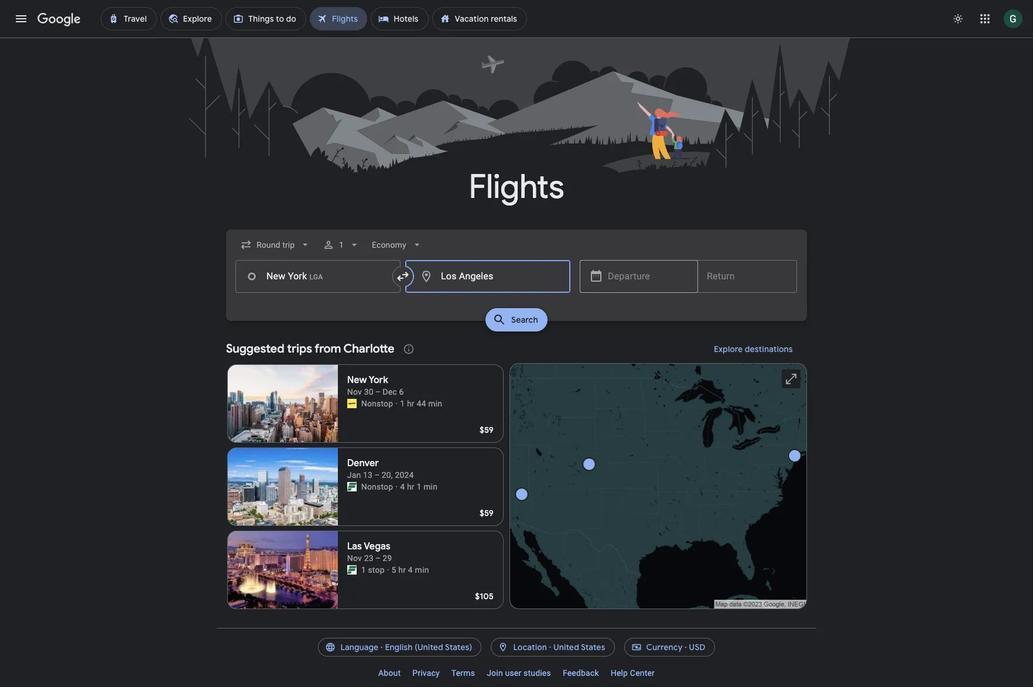 Task type: locate. For each thing, give the bounding box(es) containing it.
2024
[[395, 470, 414, 480]]

$59
[[480, 425, 494, 435], [480, 508, 494, 518]]

2 vertical spatial min
[[415, 565, 429, 575]]

explore
[[714, 344, 743, 354]]

1 horizontal spatial 4
[[408, 565, 413, 575]]

0 vertical spatial frontier image
[[347, 482, 357, 492]]

hr down 2024
[[407, 482, 415, 492]]

privacy link
[[407, 664, 446, 683]]

 image down 30 – dec
[[396, 398, 398, 410]]

59 US dollars text field
[[480, 425, 494, 435]]

1  image from the top
[[396, 398, 398, 410]]

frontier image left 1 stop
[[347, 565, 357, 575]]

None field
[[236, 234, 316, 255], [368, 234, 428, 255], [236, 234, 316, 255], [368, 234, 428, 255]]

1 for 1 hr 44 min
[[400, 399, 405, 408]]

main menu image
[[14, 12, 28, 26]]

0 horizontal spatial 4
[[400, 482, 405, 492]]

2 nov from the top
[[347, 554, 362, 563]]

las
[[347, 541, 362, 552]]

 image down 2024
[[396, 481, 398, 493]]

0 vertical spatial nonstop
[[361, 399, 393, 408]]

 image
[[396, 398, 398, 410], [396, 481, 398, 493]]

1 vertical spatial frontier image
[[347, 565, 357, 575]]

hr right 5
[[399, 565, 406, 575]]

charlotte
[[344, 342, 395, 356]]

help center
[[611, 668, 655, 678]]

0 vertical spatial min
[[428, 399, 442, 408]]

suggested trips from charlotte region
[[226, 335, 807, 614]]

min
[[428, 399, 442, 408], [424, 482, 438, 492], [415, 565, 429, 575]]

2  image from the top
[[396, 481, 398, 493]]

$59 for new york
[[480, 425, 494, 435]]

feedback link
[[557, 664, 605, 683]]

nov for las
[[347, 554, 362, 563]]

None text field
[[236, 260, 401, 293]]

language
[[341, 642, 379, 653]]

0 vertical spatial $59
[[480, 425, 494, 435]]

nov inside new york nov 30 – dec 6
[[347, 387, 362, 397]]

terms link
[[446, 664, 481, 683]]

nov inside las vegas nov 23 – 29
[[347, 554, 362, 563]]

join user studies link
[[481, 664, 557, 683]]

spirit image
[[347, 399, 357, 408]]

1 inside popup button
[[339, 240, 344, 250]]

1 $59 from the top
[[480, 425, 494, 435]]

1 vertical spatial  image
[[396, 481, 398, 493]]

2 nonstop from the top
[[361, 482, 393, 492]]

denver jan 13 – 20, 2024
[[347, 458, 414, 480]]

1 vertical spatial hr
[[407, 482, 415, 492]]

center
[[630, 668, 655, 678]]

help center link
[[605, 664, 661, 683]]

$105
[[475, 591, 494, 602]]

hr left 44
[[407, 399, 415, 408]]

min for denver
[[424, 482, 438, 492]]

1 nonstop from the top
[[361, 399, 393, 408]]

1 vertical spatial nonstop
[[361, 482, 393, 492]]

1
[[339, 240, 344, 250], [400, 399, 405, 408], [417, 482, 422, 492], [361, 565, 366, 575]]

jan
[[347, 470, 361, 480]]

suggested
[[226, 342, 284, 356]]

0 vertical spatial 4
[[400, 482, 405, 492]]

Flight search field
[[217, 230, 817, 335]]

nonstop for york
[[361, 399, 393, 408]]

usd
[[689, 642, 706, 653]]

4 down 2024
[[400, 482, 405, 492]]

nonstop
[[361, 399, 393, 408], [361, 482, 393, 492]]

location
[[513, 642, 547, 653]]

2 vertical spatial hr
[[399, 565, 406, 575]]

hr for new york
[[407, 399, 415, 408]]

from
[[315, 342, 341, 356]]

Departure text field
[[608, 261, 689, 292]]

30 – dec
[[364, 387, 397, 397]]

0 vertical spatial hr
[[407, 399, 415, 408]]

nov
[[347, 387, 362, 397], [347, 554, 362, 563]]

new
[[347, 374, 367, 386]]

united
[[554, 642, 579, 653]]

nov down new at the left bottom of the page
[[347, 387, 362, 397]]

1 vertical spatial 4
[[408, 565, 413, 575]]

frontier image down jan
[[347, 482, 357, 492]]

4 right 5
[[408, 565, 413, 575]]

1 for 1
[[339, 240, 344, 250]]

help
[[611, 668, 628, 678]]

1 nov from the top
[[347, 387, 362, 397]]

 image
[[387, 564, 389, 576]]

search button
[[486, 308, 548, 332]]

2 frontier image from the top
[[347, 565, 357, 575]]

0 vertical spatial  image
[[396, 398, 398, 410]]

5
[[392, 565, 396, 575]]

nonstop down 13 – 20,
[[361, 482, 393, 492]]

59 US dollars text field
[[480, 508, 494, 518]]

destinations
[[745, 344, 793, 354]]

(united
[[415, 642, 443, 653]]

2 $59 from the top
[[480, 508, 494, 518]]

0 vertical spatial nov
[[347, 387, 362, 397]]

5 hr 4 min
[[392, 565, 429, 575]]

Return text field
[[707, 261, 788, 292]]

frontier image
[[347, 482, 357, 492], [347, 565, 357, 575]]

hr
[[407, 399, 415, 408], [407, 482, 415, 492], [399, 565, 406, 575]]

1 frontier image from the top
[[347, 482, 357, 492]]

nov down las
[[347, 554, 362, 563]]

about link
[[373, 664, 407, 683]]

1 vertical spatial min
[[424, 482, 438, 492]]

6
[[399, 387, 404, 397]]

las vegas nov 23 – 29
[[347, 541, 392, 563]]

nonstop down 30 – dec
[[361, 399, 393, 408]]

1 vertical spatial $59
[[480, 508, 494, 518]]

hr for denver
[[407, 482, 415, 492]]

1 vertical spatial nov
[[347, 554, 362, 563]]

4
[[400, 482, 405, 492], [408, 565, 413, 575]]

flights
[[469, 166, 564, 208]]

None text field
[[405, 260, 571, 293]]



Task type: vqa. For each thing, say whether or not it's contained in the screenshot.
first 59 US dollars text field from the top
no



Task type: describe. For each thing, give the bounding box(es) containing it.
currency
[[647, 642, 683, 653]]

swap origin and destination. image
[[396, 269, 410, 284]]

 image for new york
[[396, 398, 398, 410]]

1 stop
[[361, 565, 385, 575]]

hr for las vegas
[[399, 565, 406, 575]]

nov for new
[[347, 387, 362, 397]]

join
[[487, 668, 503, 678]]

new york nov 30 – dec 6
[[347, 374, 404, 397]]

search
[[511, 315, 538, 325]]

join user studies
[[487, 668, 551, 678]]

1 for 1 stop
[[361, 565, 366, 575]]

frontier image for vegas
[[347, 565, 357, 575]]

1 hr 44 min
[[400, 399, 442, 408]]

stop
[[368, 565, 385, 575]]

min for new york
[[428, 399, 442, 408]]

frontier image for jan
[[347, 482, 357, 492]]

feedback
[[563, 668, 599, 678]]

44
[[417, 399, 426, 408]]

york
[[369, 374, 388, 386]]

trips
[[287, 342, 312, 356]]

1 button
[[318, 231, 365, 259]]

about
[[378, 668, 401, 678]]

terms
[[452, 668, 475, 678]]

13 – 20,
[[363, 470, 393, 480]]

105 US dollars text field
[[475, 591, 494, 602]]

denver
[[347, 458, 379, 469]]

min for las vegas
[[415, 565, 429, 575]]

vegas
[[364, 541, 391, 552]]

 image for denver
[[396, 481, 398, 493]]

privacy
[[413, 668, 440, 678]]

studies
[[524, 668, 551, 678]]

23 – 29
[[364, 554, 392, 563]]

explore destinations button
[[700, 335, 807, 363]]

states
[[581, 642, 606, 653]]

user
[[505, 668, 522, 678]]

change appearance image
[[944, 5, 973, 33]]

united states
[[554, 642, 606, 653]]

suggested trips from charlotte
[[226, 342, 395, 356]]

english (united states)
[[385, 642, 472, 653]]

nonstop for jan
[[361, 482, 393, 492]]

explore destinations
[[714, 344, 793, 354]]

english
[[385, 642, 413, 653]]

4 hr 1 min
[[400, 482, 438, 492]]

$59 for denver
[[480, 508, 494, 518]]

states)
[[445, 642, 472, 653]]



